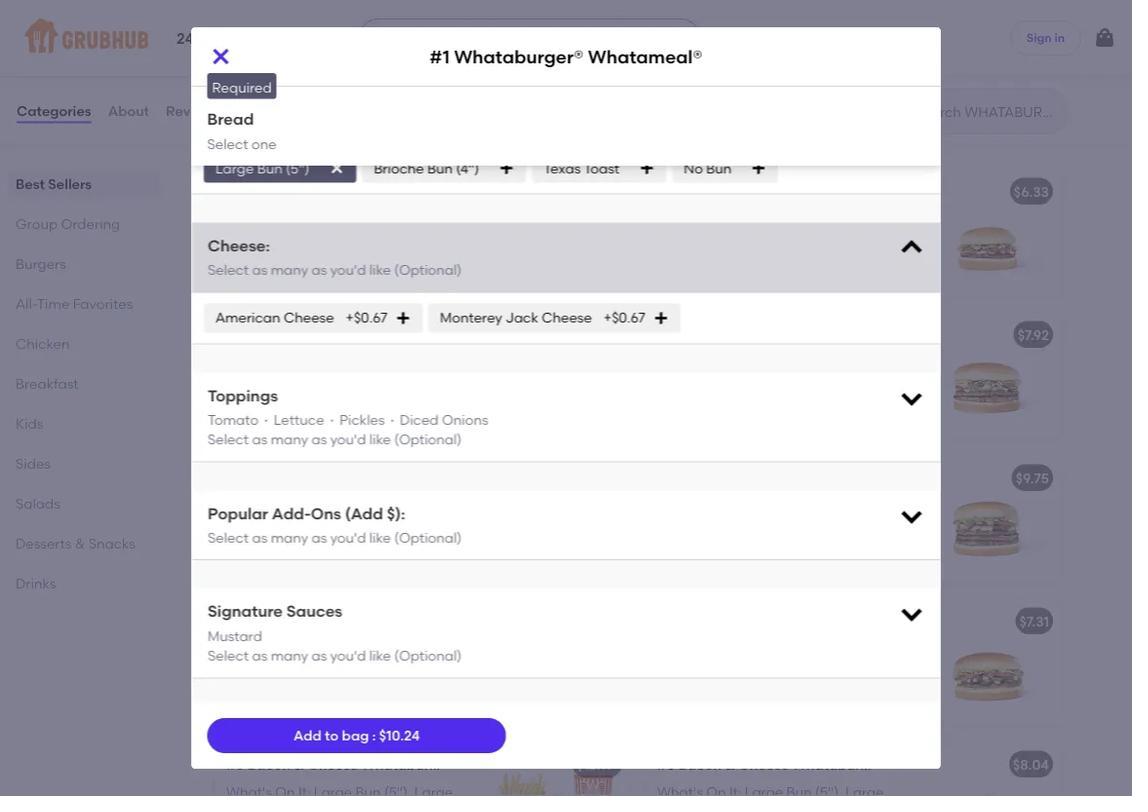 Task type: describe. For each thing, give the bounding box(es) containing it.
diced inside toppings tomato ∙ lettuce ∙ pickles ∙ diced onions select as many as you'd like (optional)
[[400, 412, 438, 429]]

what's on it: double meat whataburger® (10), tomato, lettuce, pickles, diced onions, mustard (4oz), mayonnaise (4oz), ketchup (4oz)
[[657, 0, 872, 93]]

categories
[[17, 103, 91, 119]]

as down toppings
[[252, 432, 267, 448]]

large bun (5")
[[215, 160, 309, 176]]

monterey
[[440, 310, 502, 326]]

it: inside what's on it: whataburger® (10), tomato, lettuce, pickles, diced onions, mustard (4oz), mayonnaise (4oz), ketchup (4oz)
[[298, 0, 311, 14]]

like inside popular add-ons (add $): select as many as you'd like (optional)
[[369, 530, 391, 547]]

Search WHATABURGER search field
[[913, 102, 1062, 121]]

(4")
[[456, 160, 479, 176]]

you'd inside cheese: select as many as you'd like (optional)
[[330, 262, 366, 278]]

$7.92
[[1018, 327, 1050, 343]]

10
[[207, 13, 221, 30]]

10 max
[[207, 13, 253, 30]]

no
[[684, 160, 703, 176]]

ave.
[[286, 30, 316, 48]]

$6.33
[[1014, 183, 1050, 200]]

(regular) for #2 double meat whataburger®
[[715, 434, 776, 450]]

sign in
[[1027, 31, 1065, 45]]

$7.31
[[1020, 614, 1050, 630]]

+ for $11.94
[[614, 327, 622, 343]]

reviews
[[166, 103, 220, 119]]

$):
[[387, 504, 405, 523]]

mustard inside signature sauces mustard select as many as you'd like (optional)
[[207, 628, 262, 645]]

popular
[[207, 504, 268, 523]]

breakfast
[[16, 376, 79, 392]]

lettuce for #3 triple meat whataburger® whatameal® image
[[294, 537, 344, 554]]

lettuce, inside what's on it: whataburger® (10), tomato, lettuce, pickles, diced onions, mustard (4oz), mayonnaise (4oz), ketchup (4oz)
[[284, 17, 338, 34]]

#4 for #4 jalapeño & cheese whataburger®
[[657, 614, 676, 630]]

1 horizontal spatial $10.24
[[573, 183, 614, 200]]

required
[[212, 79, 272, 96]]

pickles for #3 triple meat whataburger® image
[[847, 537, 892, 554]]

toast
[[583, 160, 619, 176]]

sign
[[1027, 31, 1052, 45]]

as down signature
[[252, 648, 267, 665]]

reviews button
[[165, 76, 221, 146]]

#4 jalapeño & cheese whataburger® whatameal®
[[226, 614, 571, 630]]

brioche bun (4")
[[373, 160, 479, 176]]

what's inside what's on it: large bun (5"), large beef patty (5") (1), tomato (regular), lettuce (regular), pickles (regular), diced onions (regular), mustard (regular)
[[657, 211, 703, 228]]

as down cheese:
[[252, 262, 267, 278]]

add to bag : $10.24
[[294, 728, 420, 745]]

meat inside what's on it: double meat whataburger® (10), tomato, lettuce, pickles, diced onions, mustard (4oz), mayonnaise (4oz), ketchup (4oz)
[[796, 0, 830, 14]]

breakfast tab
[[16, 374, 152, 394]]

(optional) inside cheese: select as many as you'd like (optional)
[[394, 262, 461, 278]]

#5 bacon & cheese whataburger® whatameal®
[[226, 757, 549, 774]]

add
[[294, 728, 322, 745]]

it: inside what's on it: double meat whataburger® (10), tomato, lettuce, pickles, diced onions, mustard (4oz), mayonnaise (4oz), ketchup (4oz)
[[730, 0, 742, 14]]

& for #4 jalapeño & cheese whataburger®
[[746, 614, 757, 630]]

(regular) inside button
[[284, 577, 345, 594]]

(1),
[[756, 231, 774, 247]]

pickles, inside what's on it: double meat whataburger® (10), tomato, lettuce, pickles, diced onions, mustard (4oz), mayonnaise (4oz), ketchup (4oz)
[[715, 37, 763, 54]]

whatameal® inside button
[[484, 614, 571, 630]]

ons
[[311, 504, 341, 523]]

jalapeño for #4 jalapeño & cheese whataburger®
[[679, 614, 743, 630]]

toppings tomato ∙ lettuce ∙ pickles ∙ diced onions select as many as you'd like (optional)
[[207, 386, 488, 448]]

& for #5 bacon & cheese whataburger®
[[725, 757, 736, 774]]

chicken tab
[[16, 334, 152, 354]]

no bun
[[684, 160, 731, 176]]

beef for #1 whataburger®
[[657, 231, 687, 247]]

diced inside what's on it: large bun (5"), large beef patty (5") (1), tomato (regular), lettuce (regular), pickles (regular), diced onions (regular), mustard (regular)
[[657, 270, 696, 287]]

onions for #1 whataburger® "image"
[[699, 270, 746, 287]]

mustard inside what's on it: double meat whataburger® (10), tomato, lettuce, pickles, diced onions, mustard (4oz), mayonnaise (4oz), ketchup (4oz)
[[657, 57, 712, 73]]

beef for #2 double meat whataburger® whatameal®
[[226, 378, 256, 395]]

burgers tab
[[16, 254, 152, 274]]

bun inside button
[[356, 498, 381, 514]]

(5"), for #1 whataburger®
[[815, 211, 843, 228]]

2 select from the top
[[207, 136, 248, 152]]

(regular) for #1 whataburger®
[[657, 290, 718, 307]]

$11.94 +
[[576, 327, 622, 343]]

2 one from the top
[[252, 136, 277, 152]]

#4 jalapeño & cheese whataburger®
[[657, 614, 912, 630]]

ketchup inside what's on it: whataburger® (10), tomato, lettuce, pickles, diced onions, mustard (4oz), mayonnaise (4oz), ketchup (4oz)
[[265, 57, 320, 73]]

beef inside button
[[226, 518, 256, 534]]

sign in button
[[1010, 20, 1082, 56]]

as down the sauces
[[311, 648, 327, 665]]

#5 bacon & cheese whataburger® image
[[915, 744, 1061, 797]]

$11.94
[[576, 327, 614, 343]]

all-time favorites tab
[[16, 294, 152, 314]]

$10.24 +
[[573, 183, 622, 200]]

about button
[[107, 76, 150, 146]]

popular add-ons (add $): select as many as you'd like (optional)
[[207, 504, 461, 547]]

(2), for #2 double meat whataburger® whatameal®
[[325, 378, 345, 395]]

as down ons at bottom
[[311, 530, 327, 547]]

2 horizontal spatial #1
[[657, 183, 673, 200]]

(5") for #1 whataburger® "image"
[[729, 231, 752, 247]]

mayonnaise inside what's on it: double meat whataburger® (10), tomato, lettuce, pickles, diced onions, mustard (4oz), mayonnaise (4oz), ketchup (4oz)
[[754, 57, 834, 73]]

on inside what's on it: whataburger® (10), tomato, lettuce, pickles, diced onions, mustard (4oz), mayonnaise (4oz), ketchup (4oz)
[[275, 0, 295, 14]]

like inside toppings tomato ∙ lettuce ∙ pickles ∙ diced onions select as many as you'd like (optional)
[[369, 432, 391, 448]]

what's on it: large bun (5"), large beef patty (5") (3), tomato (regular), lettuce (regular), pickles (regular), diced onions (regular), mustard (regular) for #3 triple meat whataburger® image
[[657, 498, 892, 594]]

(regular) for #2 double meat whataburger® whatameal®
[[284, 438, 345, 454]]

1 horizontal spatial #1
[[430, 46, 450, 67]]

$8.04
[[1013, 757, 1050, 774]]

1 ∙ from the left
[[262, 412, 270, 429]]

what's on it: whataburger® (10), tomato, lettuce, pickles, diced onions, mustard (4oz), mayonnaise (4oz), ketchup (4oz) button
[[215, 0, 630, 83]]

1 select from the top
[[207, 112, 248, 128]]

#5 bacon & cheese whataburger®
[[657, 757, 891, 774]]

snacks
[[88, 536, 136, 552]]

svg image inside main navigation navigation
[[1093, 26, 1117, 50]]

whataburger® inside what's on it: whataburger® (10), tomato, lettuce, pickles, diced onions, mustard (4oz), mayonnaise (4oz), ketchup (4oz)
[[314, 0, 411, 14]]

it: inside what's on it: large bun (5"), large beef patty (5") (1), tomato (regular), lettuce (regular), pickles (regular), diced onions (regular), mustard (regular)
[[730, 211, 742, 228]]

drinks
[[16, 576, 56, 592]]

n
[[215, 30, 226, 48]]

#3 triple meat whataburger® image
[[915, 457, 1061, 584]]

#4 jalapeño & cheese whataburger® image
[[915, 600, 1061, 727]]

2428 n haskell ave.
[[177, 30, 316, 48]]

desserts
[[16, 536, 72, 552]]

pickles for #3 triple meat whataburger® whatameal® image
[[415, 537, 461, 554]]

you'd inside popular add-ons (add $): select as many as you'd like (optional)
[[330, 530, 366, 547]]

american cheese
[[215, 310, 334, 326]]

tomato for #3 triple meat whataburger® image
[[780, 518, 831, 534]]

10 whataburger® box image
[[484, 0, 630, 83]]

onions for #3 triple meat whataburger® image
[[767, 557, 814, 574]]

diced inside what's on it: double meat whataburger® (10), tomato, lettuce, pickles, diced onions, mustard (4oz), mayonnaise (4oz), ketchup (4oz)
[[767, 37, 806, 54]]

(optional) inside signature sauces mustard select as many as you'd like (optional)
[[394, 648, 461, 665]]

brioche
[[373, 160, 424, 176]]

(5") for #3 triple meat whataburger® image
[[729, 518, 752, 534]]

lettuce right toppings
[[294, 398, 344, 415]]

about
[[108, 103, 149, 119]]

patty for #2 double meat whataburger® whatameal®
[[259, 378, 294, 395]]

$12.19
[[577, 757, 614, 774]]

desserts & snacks tab
[[16, 534, 152, 554]]

you'd inside signature sauces mustard select as many as you'd like (optional)
[[330, 648, 366, 665]]

(10), inside what's on it: whataburger® (10), tomato, lettuce, pickles, diced onions, mustard (4oz), mayonnaise (4oz), ketchup (4oz)
[[414, 0, 441, 14]]

1 vertical spatial #1 whataburger® whatameal®
[[226, 187, 433, 204]]

time
[[37, 296, 70, 312]]

tomato for #3 triple meat whataburger® whatameal® image
[[349, 518, 400, 534]]

as up american cheese
[[311, 262, 327, 278]]

kids tab
[[16, 414, 152, 434]]

(optional) inside toppings tomato ∙ lettuce ∙ pickles ∙ diced onions select as many as you'd like (optional)
[[394, 432, 461, 448]]

1 one from the top
[[252, 112, 277, 128]]

lettuce inside toppings tomato ∙ lettuce ∙ pickles ∙ diced onions select as many as you'd like (optional)
[[273, 412, 324, 429]]

best sellers
[[16, 176, 92, 192]]

0 vertical spatial #1 whataburger® whatameal®
[[430, 46, 703, 67]]

double for #2 double meat whataburger®
[[678, 327, 726, 343]]

many inside toppings tomato ∙ lettuce ∙ pickles ∙ diced onions select as many as you'd like (optional)
[[270, 432, 308, 448]]

jack
[[505, 310, 538, 326]]

patty for #1 whataburger®
[[690, 231, 725, 247]]

#4 jalapeño & cheese whataburger® whatameal® image
[[484, 600, 630, 727]]

$9.75
[[1016, 470, 1050, 487]]

#2 double meat whataburger® whatameal® image
[[484, 314, 630, 440]]

many inside signature sauces mustard select as many as you'd like (optional)
[[270, 648, 308, 665]]

bag
[[342, 728, 369, 745]]

+$0.67 for american cheese
[[345, 310, 387, 326]]

group
[[16, 216, 58, 232]]

all-
[[16, 296, 37, 312]]

#2 double meat whataburger®
[[657, 327, 865, 343]]

to
[[325, 728, 339, 745]]

onions for "#2 double meat whataburger®" image
[[767, 414, 814, 430]]

#1 whataburger®
[[657, 183, 774, 200]]

& inside tab
[[75, 536, 85, 552]]

(5") for #3 triple meat whataburger® whatameal® image
[[298, 518, 321, 534]]

sides
[[16, 456, 51, 472]]

texas
[[543, 160, 580, 176]]

onions inside toppings tomato ∙ lettuce ∙ pickles ∙ diced onions select as many as you'd like (optional)
[[442, 412, 488, 429]]

(5"), inside button
[[384, 498, 411, 514]]

pickles, inside what's on it: whataburger® (10), tomato, lettuce, pickles, diced onions, mustard (4oz), mayonnaise (4oz), ketchup (4oz)
[[341, 17, 390, 34]]

select inside popular add-ons (add $): select as many as you'd like (optional)
[[207, 530, 248, 547]]

(3), for #3 triple meat whataburger® whatameal® image
[[325, 518, 346, 534]]

select inside signature sauces mustard select as many as you'd like (optional)
[[207, 648, 248, 665]]

cheese:
[[207, 236, 270, 255]]

best inside tab
[[16, 176, 45, 192]]

cheese for #4 jalapeño & cheese whataburger®
[[760, 614, 811, 630]]

add-
[[272, 504, 311, 523]]

cheese: select as many as you'd like (optional)
[[207, 236, 461, 278]]

what's inside what's on it: whataburger® (10), tomato, lettuce, pickles, diced onions, mustard (4oz), mayonnaise (4oz), ketchup (4oz)
[[226, 0, 272, 14]]

like inside cheese: select as many as you'd like (optional)
[[369, 262, 391, 278]]

bacon for #5 bacon & cheese whataburger®
[[679, 757, 722, 774]]

+ for $10.24
[[614, 183, 622, 200]]

max
[[224, 13, 253, 30]]

sides tab
[[16, 454, 152, 474]]

1 bread select one from the top
[[207, 86, 277, 128]]

favorites
[[73, 296, 133, 312]]

toppings
[[207, 386, 278, 405]]

ketchup inside what's on it: double meat whataburger® (10), tomato, lettuce, pickles, diced onions, mustard (4oz), mayonnaise (4oz), ketchup (4oz)
[[657, 77, 713, 93]]

you'd inside toppings tomato ∙ lettuce ∙ pickles ∙ diced onions select as many as you'd like (optional)
[[330, 432, 366, 448]]

ordering
[[61, 216, 120, 232]]

2 ∙ from the left
[[327, 412, 336, 429]]

pickles for #1 whataburger® "image"
[[779, 251, 824, 267]]

& for #5 bacon & cheese whataburger® whatameal®
[[294, 757, 304, 774]]

haskell
[[230, 30, 282, 48]]

2428
[[177, 30, 211, 48]]

what's on it: large bun (5"), large beef patty (5") (3), tomato (regular), lettuce (regular), pickles (regular), diced onions (regular), mustard (regular) button
[[215, 457, 630, 594]]



Task type: vqa. For each thing, say whether or not it's contained in the screenshot.
1st What's On It: Large Bun (5"), Large Beef Patty (5") (3), Tomato (Regular), Lettuce (Regular), Pickles (Regular), Diced Onions (Regular), Mustard (Regular) from right
yes



Task type: locate. For each thing, give the bounding box(es) containing it.
svg image
[[209, 45, 233, 68], [498, 160, 514, 176], [653, 310, 668, 326], [898, 385, 925, 412], [898, 503, 925, 530], [898, 601, 925, 628]]

you'd down the sauces
[[330, 648, 366, 665]]

many
[[270, 262, 308, 278], [270, 432, 308, 448], [270, 530, 308, 547], [270, 648, 308, 665]]

seller up cheese:
[[266, 163, 298, 178]]

whataburger® inside what's on it: double meat whataburger® (10), tomato, lettuce, pickles, diced onions, mustard (4oz), mayonnaise (4oz), ketchup (4oz)
[[657, 17, 754, 34]]

(add
[[345, 504, 383, 523]]

meat for #2 double meat whataburger® whatameal®
[[298, 331, 333, 347]]

0 horizontal spatial tomato,
[[226, 17, 281, 34]]

1 vertical spatial +
[[614, 327, 622, 343]]

#1
[[430, 46, 450, 67], [657, 183, 673, 200], [226, 187, 242, 204]]

cheese for #5 bacon & cheese whataburger®
[[739, 757, 789, 774]]

what's on it: large bun (5"), large beef patty (5") (3), tomato (regular), lettuce (regular), pickles (regular), diced onions (regular), mustard (regular) for #3 triple meat whataburger® whatameal® image
[[226, 498, 461, 594]]

pickles inside what's on it: large bun (5"), large beef patty (5") (1), tomato (regular), lettuce (regular), pickles (regular), diced onions (regular), mustard (regular)
[[779, 251, 824, 267]]

+
[[614, 183, 622, 200], [614, 327, 622, 343], [614, 757, 622, 774]]

1 (3), from the left
[[325, 518, 346, 534]]

#5
[[226, 757, 244, 774], [657, 757, 675, 774]]

1 horizontal spatial ketchup
[[657, 77, 713, 93]]

0 horizontal spatial burgers
[[16, 256, 66, 272]]

1 vertical spatial pickles,
[[715, 37, 763, 54]]

(regular) inside what's on it: large bun (5"), large beef patty (5") (1), tomato (regular), lettuce (regular), pickles (regular), diced onions (regular), mustard (regular)
[[657, 290, 718, 307]]

:
[[372, 728, 376, 745]]

6 select from the top
[[207, 648, 248, 665]]

1 onions, from the left
[[226, 37, 276, 54]]

#2 double meat whataburger® image
[[915, 314, 1061, 440]]

1 horizontal spatial burgers
[[211, 124, 290, 149]]

3 like from the top
[[369, 530, 391, 547]]

1 vertical spatial mayonnaise
[[754, 57, 834, 73]]

pickles,
[[341, 17, 390, 34], [715, 37, 763, 54]]

many down add-
[[270, 530, 308, 547]]

lettuce down #1 whataburger®
[[657, 251, 708, 267]]

$12.19 +
[[577, 757, 622, 774]]

0 horizontal spatial jalapeño
[[248, 614, 312, 630]]

2 what's on it: large bun (5"), large beef patty (5") (3), tomato (regular), lettuce (regular), pickles (regular), diced onions (regular), mustard (regular) from the left
[[657, 498, 892, 594]]

american
[[215, 310, 280, 326]]

1 horizontal spatial jalapeño
[[679, 614, 743, 630]]

2 best seller from the top
[[238, 307, 298, 321]]

tomato, inside what's on it: whataburger® (10), tomato, lettuce, pickles, diced onions, mustard (4oz), mayonnaise (4oz), ketchup (4oz)
[[226, 17, 281, 34]]

what's inside what's on it: double meat whataburger® (10), tomato, lettuce, pickles, diced onions, mustard (4oz), mayonnaise (4oz), ketchup (4oz)
[[657, 0, 703, 14]]

(optional) down #4 jalapeño & cheese whataburger® whatameal®
[[394, 648, 461, 665]]

pickles for "#2 double meat whataburger®" image
[[847, 394, 892, 411]]

main navigation navigation
[[0, 0, 1133, 76]]

0 vertical spatial +
[[614, 183, 622, 200]]

1 horizontal spatial tomato,
[[787, 17, 841, 34]]

2 #4 from the left
[[657, 614, 676, 630]]

what's on it: large bun (5"), large beef patty (5") (2), tomato (regular), lettuce (regular), pickles (regular), diced onions (regular), mustard (regular)
[[657, 354, 892, 450], [226, 358, 461, 454]]

like up $):
[[369, 432, 391, 448]]

1 horizontal spatial lettuce,
[[657, 37, 711, 54]]

#3 triple meat whataburger® whatameal® image
[[484, 457, 630, 584]]

(2), for #2 double meat whataburger®
[[756, 374, 776, 391]]

as down popular
[[252, 530, 267, 547]]

2 bread select one from the top
[[207, 110, 277, 152]]

as up ons at bottom
[[311, 432, 327, 448]]

5 select from the top
[[207, 530, 248, 547]]

tomato,
[[226, 17, 281, 34], [787, 17, 841, 34]]

0 horizontal spatial lettuce,
[[284, 17, 338, 34]]

2 horizontal spatial double
[[745, 0, 792, 14]]

patty
[[690, 231, 725, 247], [690, 374, 725, 391], [259, 378, 294, 395], [259, 518, 294, 534], [690, 518, 725, 534]]

best down cheese:
[[238, 307, 263, 321]]

(5"), for #2 double meat whataburger®
[[815, 354, 843, 371]]

4 select from the top
[[207, 432, 248, 448]]

2 bacon from the left
[[679, 757, 722, 774]]

best left the sellers
[[16, 176, 45, 192]]

#4 jalapeño & cheese whataburger® whatameal® button
[[215, 600, 630, 727]]

1 #4 from the left
[[226, 614, 244, 630]]

0 horizontal spatial ketchup
[[265, 57, 320, 73]]

1 horizontal spatial double
[[678, 327, 726, 343]]

2 many from the top
[[270, 432, 308, 448]]

what's on it: double meat whataburger® (10), tomato, lettuce, pickles, diced onions, mustard (4oz), mayonnaise (4oz), ketchup (4oz) button
[[646, 0, 1061, 93]]

select up large bun (5")
[[207, 136, 248, 152]]

1 best seller from the top
[[238, 163, 298, 178]]

0 vertical spatial bread
[[207, 86, 254, 105]]

(3), inside what's on it: large bun (5"), large beef patty (5") (3), tomato (regular), lettuce (regular), pickles (regular), diced onions (regular), mustard (regular) button
[[325, 518, 346, 534]]

#2 right $11.94 +
[[657, 327, 675, 343]]

jalapeño
[[248, 614, 312, 630], [679, 614, 743, 630]]

meat
[[796, 0, 830, 14], [729, 327, 764, 343], [298, 331, 333, 347]]

#2 down american
[[226, 331, 244, 347]]

0 vertical spatial pickles,
[[341, 17, 390, 34]]

what's on it: large bun (5"), large beef patty (5") (3), tomato (regular), lettuce (regular), pickles (regular), diced onions (regular), mustard (regular) inside button
[[226, 498, 461, 594]]

mustard inside what's on it: whataburger® (10), tomato, lettuce, pickles, diced onions, mustard (4oz), mayonnaise (4oz), ketchup (4oz)
[[280, 37, 334, 54]]

0 horizontal spatial (2),
[[325, 378, 345, 395]]

chicken
[[16, 336, 70, 352]]

2 (optional) from the top
[[394, 432, 461, 448]]

#2 for #2 double meat whataburger® whatameal®
[[226, 331, 244, 347]]

#1 whataburger® whatameal® image
[[484, 170, 630, 297]]

(5"), inside what's on it: large bun (5"), large beef patty (5") (1), tomato (regular), lettuce (regular), pickles (regular), diced onions (regular), mustard (regular)
[[815, 211, 843, 228]]

2 +$0.67 from the left
[[603, 310, 645, 326]]

lettuce for #1 whataburger® "image"
[[657, 251, 708, 267]]

select inside cheese: select as many as you'd like (optional)
[[207, 262, 248, 278]]

#5 for #5 bacon & cheese whataburger®
[[657, 757, 675, 774]]

2 onions, from the left
[[809, 37, 859, 54]]

1 horizontal spatial what's on it: large bun (5"), large beef patty (5") (2), tomato (regular), lettuce (regular), pickles (regular), diced onions (regular), mustard (regular)
[[657, 354, 892, 450]]

best sellers tab
[[16, 174, 152, 194]]

+ for $12.19
[[614, 757, 622, 774]]

0 horizontal spatial bacon
[[247, 757, 291, 774]]

1 +$0.67 from the left
[[345, 310, 387, 326]]

(optional) down $):
[[394, 530, 461, 547]]

4 you'd from the top
[[330, 648, 366, 665]]

bacon for #5 bacon & cheese whataburger® whatameal®
[[247, 757, 291, 774]]

beef inside what's on it: large bun (5"), large beef patty (5") (1), tomato (regular), lettuce (regular), pickles (regular), diced onions (regular), mustard (regular)
[[657, 231, 687, 247]]

0 vertical spatial burgers
[[211, 124, 290, 149]]

2 horizontal spatial meat
[[796, 0, 830, 14]]

$10.24 right :
[[379, 728, 420, 745]]

seller down cheese: select as many as you'd like (optional)
[[266, 307, 298, 321]]

4 (optional) from the top
[[394, 648, 461, 665]]

1 horizontal spatial #5
[[657, 757, 675, 774]]

(regular)
[[657, 290, 718, 307], [715, 434, 776, 450], [284, 438, 345, 454], [284, 577, 345, 594], [715, 577, 776, 594]]

in
[[1055, 31, 1065, 45]]

on inside what's on it: large bun (5"), large beef patty (5") (1), tomato (regular), lettuce (regular), pickles (regular), diced onions (regular), mustard (regular)
[[706, 211, 726, 228]]

burgers down group
[[16, 256, 66, 272]]

0 vertical spatial (10),
[[414, 0, 441, 14]]

1 horizontal spatial (10),
[[758, 17, 784, 34]]

2 tomato, from the left
[[787, 17, 841, 34]]

tomato inside what's on it: large bun (5"), large beef patty (5") (3), tomato (regular), lettuce (regular), pickles (regular), diced onions (regular), mustard (regular) button
[[349, 518, 400, 534]]

burgers inside 'tab'
[[16, 256, 66, 272]]

on inside what's on it: double meat whataburger® (10), tomato, lettuce, pickles, diced onions, mustard (4oz), mayonnaise (4oz), ketchup (4oz)
[[706, 0, 726, 14]]

$10.24
[[573, 183, 614, 200], [379, 728, 420, 745]]

#5 bacon & cheese whataburger® whatameal® image
[[484, 744, 630, 797]]

svg image
[[1093, 26, 1117, 50], [329, 160, 344, 176], [639, 160, 654, 176], [751, 160, 766, 176], [898, 235, 925, 262], [395, 310, 410, 326]]

desserts & snacks
[[16, 536, 136, 552]]

seller
[[266, 163, 298, 178], [266, 307, 298, 321]]

1 vertical spatial one
[[252, 136, 277, 152]]

tomato for "#2 double meat whataburger®" image
[[779, 374, 830, 391]]

many inside cheese: select as many as you'd like (optional)
[[270, 262, 308, 278]]

best seller down cheese:
[[238, 307, 298, 321]]

4 like from the top
[[369, 648, 391, 665]]

lettuce for #3 triple meat whataburger® image
[[725, 537, 776, 554]]

lettuce inside button
[[294, 537, 344, 554]]

0 horizontal spatial #4
[[226, 614, 244, 630]]

&
[[75, 536, 85, 552], [315, 614, 326, 630], [746, 614, 757, 630], [294, 757, 304, 774], [725, 757, 736, 774]]

bread
[[207, 86, 254, 105], [207, 110, 254, 129]]

what's on it: large bun (5"), large beef patty (5") (2), tomato (regular), lettuce (regular), pickles (regular), diced onions (regular), mustard (regular) down #2 double meat whataburger®
[[657, 354, 892, 450]]

0 vertical spatial ketchup
[[265, 57, 320, 73]]

1 horizontal spatial #2
[[657, 327, 675, 343]]

0 vertical spatial lettuce,
[[284, 17, 338, 34]]

1 (optional) from the top
[[394, 262, 461, 278]]

1 vertical spatial burgers
[[16, 256, 66, 272]]

salads tab
[[16, 494, 152, 514]]

1 horizontal spatial ∙
[[327, 412, 336, 429]]

2 #5 from the left
[[657, 757, 675, 774]]

0 vertical spatial $10.24
[[573, 183, 614, 200]]

+$0.67 up #2 double meat whataburger® whatameal® on the top left of the page
[[345, 310, 387, 326]]

2 (3), from the left
[[756, 518, 777, 534]]

$10.24 down toast
[[573, 183, 614, 200]]

1 horizontal spatial +$0.67
[[603, 310, 645, 326]]

diced
[[393, 17, 432, 34], [767, 37, 806, 54], [657, 270, 696, 287], [400, 412, 438, 429], [725, 414, 764, 430], [294, 418, 333, 434], [294, 557, 333, 574], [725, 557, 764, 574]]

(optional) up monterey
[[394, 262, 461, 278]]

lettuce up #4 jalapeño & cheese whataburger®
[[725, 537, 776, 554]]

0 vertical spatial seller
[[266, 163, 298, 178]]

drinks tab
[[16, 574, 152, 594]]

categories button
[[16, 76, 92, 146]]

mayonnaise inside what's on it: whataburger® (10), tomato, lettuce, pickles, diced onions, mustard (4oz), mayonnaise (4oz), ketchup (4oz)
[[376, 37, 456, 54]]

1 vertical spatial seller
[[266, 307, 298, 321]]

3 (optional) from the top
[[394, 530, 461, 547]]

& for #4 jalapeño & cheese whataburger® whatameal®
[[315, 614, 326, 630]]

best seller
[[238, 163, 298, 178], [238, 307, 298, 321]]

like down $):
[[369, 530, 391, 547]]

(2),
[[756, 374, 776, 391], [325, 378, 345, 395]]

1 vertical spatial best seller
[[238, 307, 298, 321]]

1 many from the top
[[270, 262, 308, 278]]

#4
[[226, 614, 244, 630], [657, 614, 676, 630]]

∙
[[262, 412, 270, 429], [327, 412, 336, 429], [388, 412, 396, 429]]

pickles inside what's on it: large bun (5"), large beef patty (5") (3), tomato (regular), lettuce (regular), pickles (regular), diced onions (regular), mustard (regular) button
[[415, 537, 461, 554]]

1 jalapeño from the left
[[248, 614, 312, 630]]

(optional)
[[394, 262, 461, 278], [394, 432, 461, 448], [394, 530, 461, 547], [394, 648, 461, 665]]

#1 whataburger® whatameal®
[[430, 46, 703, 67], [226, 187, 433, 204]]

whataburger® inside #4 jalapeño & cheese whataburger® whatameal® button
[[383, 614, 481, 630]]

signature
[[207, 603, 282, 622]]

1 horizontal spatial pickles,
[[715, 37, 763, 54]]

like
[[369, 262, 391, 278], [369, 432, 391, 448], [369, 530, 391, 547], [369, 648, 391, 665]]

select down toppings
[[207, 432, 248, 448]]

(4oz) inside what's on it: double meat whataburger® (10), tomato, lettuce, pickles, diced onions, mustard (4oz), mayonnaise (4oz), ketchup (4oz)
[[716, 77, 748, 93]]

(optional) up $):
[[394, 432, 461, 448]]

0 horizontal spatial what's on it: large bun (5"), large beef patty (5") (2), tomato (regular), lettuce (regular), pickles (regular), diced onions (regular), mustard (regular)
[[226, 358, 461, 454]]

0 horizontal spatial double
[[247, 331, 295, 347]]

salads
[[16, 496, 60, 512]]

ketchup
[[265, 57, 320, 73], [657, 77, 713, 93]]

2 seller from the top
[[266, 307, 298, 321]]

4 many from the top
[[270, 648, 308, 665]]

cheese for #5 bacon & cheese whataburger® whatameal®
[[308, 757, 358, 774]]

1 vertical spatial bread
[[207, 110, 254, 129]]

like down #4 jalapeño & cheese whataburger® whatameal®
[[369, 648, 391, 665]]

#2 double meat whataburger® whatameal®
[[226, 331, 524, 347]]

you'd up #2 double meat whataburger® whatameal® on the top left of the page
[[330, 262, 366, 278]]

onions inside what's on it: large bun (5"), large beef patty (5") (1), tomato (regular), lettuce (regular), pickles (regular), diced onions (regular), mustard (regular)
[[699, 270, 746, 287]]

#5 for #5 bacon & cheese whataburger® whatameal®
[[226, 757, 244, 774]]

group ordering tab
[[16, 214, 152, 234]]

like inside signature sauces mustard select as many as you'd like (optional)
[[369, 648, 391, 665]]

(5"), for #2 double meat whataburger® whatameal®
[[384, 358, 411, 375]]

lettuce down #2 double meat whataburger®
[[725, 394, 776, 411]]

(3),
[[325, 518, 346, 534], [756, 518, 777, 534]]

1 seller from the top
[[266, 163, 298, 178]]

lettuce for "#2 double meat whataburger®" image
[[725, 394, 776, 411]]

many inside popular add-ons (add $): select as many as you'd like (optional)
[[270, 530, 308, 547]]

tomato, inside what's on it: double meat whataburger® (10), tomato, lettuce, pickles, diced onions, mustard (4oz), mayonnaise (4oz), ketchup (4oz)
[[787, 17, 841, 34]]

3 select from the top
[[207, 262, 248, 278]]

1 you'd from the top
[[330, 262, 366, 278]]

large
[[215, 160, 253, 176], [745, 211, 783, 228], [846, 211, 884, 228], [745, 354, 783, 371], [846, 354, 884, 371], [314, 358, 352, 375], [415, 358, 453, 375], [314, 498, 352, 514], [415, 498, 453, 514], [745, 498, 783, 514], [846, 498, 884, 514]]

0 horizontal spatial onions,
[[226, 37, 276, 54]]

patty for #2 double meat whataburger®
[[690, 374, 725, 391]]

#4 inside button
[[226, 614, 244, 630]]

3 + from the top
[[614, 757, 622, 774]]

you'd up (add at the left
[[330, 432, 366, 448]]

2 like from the top
[[369, 432, 391, 448]]

what's on it: large bun (5"), large beef patty (5") (2), tomato (regular), lettuce (regular), pickles (regular), diced onions (regular), mustard (regular) down #2 double meat whataburger® whatameal® on the top left of the page
[[226, 358, 461, 454]]

2 jalapeño from the left
[[679, 614, 743, 630]]

10 double meat whataburger® box image
[[915, 0, 1061, 83]]

0 horizontal spatial pickles,
[[341, 17, 390, 34]]

#2 for #2 double meat whataburger®
[[657, 327, 675, 343]]

(5")
[[285, 160, 309, 176], [729, 231, 752, 247], [729, 374, 752, 391], [298, 378, 321, 395], [298, 518, 321, 534], [729, 518, 752, 534]]

tomato inside what's on it: large bun (5"), large beef patty (5") (1), tomato (regular), lettuce (regular), pickles (regular), diced onions (regular), mustard (regular)
[[777, 231, 828, 247]]

3 many from the top
[[270, 530, 308, 547]]

0 horizontal spatial (3),
[[325, 518, 346, 534]]

0 horizontal spatial +$0.67
[[345, 310, 387, 326]]

1 like from the top
[[369, 262, 391, 278]]

1 vertical spatial lettuce,
[[657, 37, 711, 54]]

one up large bun (5")
[[252, 136, 277, 152]]

0 horizontal spatial ∙
[[262, 412, 270, 429]]

sellers
[[48, 176, 92, 192]]

patty inside button
[[259, 518, 294, 534]]

mustard
[[280, 37, 334, 54], [657, 57, 712, 73], [817, 270, 871, 287], [657, 434, 712, 450], [226, 438, 281, 454], [226, 577, 281, 594], [657, 577, 712, 594], [207, 628, 262, 645]]

2 vertical spatial +
[[614, 757, 622, 774]]

(optional) inside popular add-ons (add $): select as many as you'd like (optional)
[[394, 530, 461, 547]]

you'd down (add at the left
[[330, 530, 366, 547]]

1 vertical spatial $10.24
[[379, 728, 420, 745]]

1 vertical spatial ketchup
[[657, 77, 713, 93]]

double for #2 double meat whataburger® whatameal®
[[247, 331, 295, 347]]

2 + from the top
[[614, 327, 622, 343]]

best for #1
[[238, 163, 263, 178]]

1 horizontal spatial (4oz)
[[716, 77, 748, 93]]

3 ∙ from the left
[[388, 412, 396, 429]]

(4oz) inside what's on it: whataburger® (10), tomato, lettuce, pickles, diced onions, mustard (4oz), mayonnaise (4oz), ketchup (4oz)
[[324, 57, 355, 73]]

1 + from the top
[[614, 183, 622, 200]]

what's
[[226, 0, 272, 14], [657, 0, 703, 14], [657, 211, 703, 228], [657, 354, 703, 371], [226, 358, 272, 375], [226, 498, 272, 514], [657, 498, 703, 514]]

one
[[252, 112, 277, 128], [252, 136, 277, 152]]

mayonnaise
[[376, 37, 456, 54], [754, 57, 834, 73]]

lettuce down ons at bottom
[[294, 537, 344, 554]]

(2), down #2 double meat whataburger®
[[756, 374, 776, 391]]

(2), down #2 double meat whataburger® whatameal® on the top left of the page
[[325, 378, 345, 395]]

mustard inside what's on it: large bun (5"), large beef patty (5") (1), tomato (regular), lettuce (regular), pickles (regular), diced onions (regular), mustard (regular)
[[817, 270, 871, 287]]

1 horizontal spatial meat
[[729, 327, 764, 343]]

group ordering
[[16, 216, 120, 232]]

select down signature
[[207, 648, 248, 665]]

select down required at the top left of page
[[207, 112, 248, 128]]

jalapeño for #4 jalapeño & cheese whataburger® whatameal®
[[248, 614, 312, 630]]

0 horizontal spatial (10),
[[414, 0, 441, 14]]

0 vertical spatial best seller
[[238, 163, 298, 178]]

2 horizontal spatial ∙
[[388, 412, 396, 429]]

(5"),
[[815, 211, 843, 228], [815, 354, 843, 371], [384, 358, 411, 375], [384, 498, 411, 514], [815, 498, 843, 514]]

0 vertical spatial mayonnaise
[[376, 37, 456, 54]]

many down the sauces
[[270, 648, 308, 665]]

what's on it: whataburger® (10), tomato, lettuce, pickles, diced onions, mustard (4oz), mayonnaise (4oz), ketchup (4oz)
[[226, 0, 456, 73]]

meat for #2 double meat whataburger®
[[729, 327, 764, 343]]

+$0.67 for monterey jack cheese
[[603, 310, 645, 326]]

ketchup down ave.
[[265, 57, 320, 73]]

(10),
[[414, 0, 441, 14], [758, 17, 784, 34]]

1 bacon from the left
[[247, 757, 291, 774]]

kids
[[16, 416, 43, 432]]

0 vertical spatial one
[[252, 112, 277, 128]]

lettuce
[[657, 251, 708, 267], [725, 394, 776, 411], [294, 398, 344, 415], [273, 412, 324, 429], [294, 537, 344, 554], [725, 537, 776, 554]]

1 tomato, from the left
[[226, 17, 281, 34]]

bread down required at the top left of page
[[207, 110, 254, 129]]

3 you'd from the top
[[330, 530, 366, 547]]

burgers up large bun (5")
[[211, 124, 290, 149]]

2 bread from the top
[[207, 110, 254, 129]]

1 what's on it: large bun (5"), large beef patty (5") (3), tomato (regular), lettuce (regular), pickles (regular), diced onions (regular), mustard (regular) from the left
[[226, 498, 461, 594]]

bread down n
[[207, 86, 254, 105]]

lettuce down toppings
[[273, 412, 324, 429]]

(10), inside what's on it: double meat whataburger® (10), tomato, lettuce, pickles, diced onions, mustard (4oz), mayonnaise (4oz), ketchup (4oz)
[[758, 17, 784, 34]]

lettuce, inside what's on it: double meat whataburger® (10), tomato, lettuce, pickles, diced onions, mustard (4oz), mayonnaise (4oz), ketchup (4oz)
[[657, 37, 711, 54]]

beef for #2 double meat whataburger®
[[657, 374, 687, 391]]

onions for #3 triple meat whataburger® whatameal® image
[[336, 557, 382, 574]]

(5") for "#2 double meat whataburger®" image
[[729, 374, 752, 391]]

select inside toppings tomato ∙ lettuce ∙ pickles ∙ diced onions select as many as you'd like (optional)
[[207, 432, 248, 448]]

signature sauces mustard select as many as you'd like (optional)
[[207, 603, 461, 665]]

cheese inside #4 jalapeño & cheese whataburger® whatameal® button
[[329, 614, 380, 630]]

0 horizontal spatial meat
[[298, 331, 333, 347]]

best seller up cheese:
[[238, 163, 298, 178]]

0 horizontal spatial (4oz)
[[324, 57, 355, 73]]

whatameal®
[[588, 46, 703, 67], [346, 187, 433, 204], [437, 331, 524, 347], [484, 614, 571, 630], [463, 757, 549, 774]]

(5") inside what's on it: large bun (5"), large beef patty (5") (1), tomato (regular), lettuce (regular), pickles (regular), diced onions (regular), mustard (regular)
[[729, 231, 752, 247]]

best up cheese:
[[238, 163, 263, 178]]

0 horizontal spatial #1
[[226, 187, 242, 204]]

1 horizontal spatial bacon
[[679, 757, 722, 774]]

1 horizontal spatial (3),
[[756, 518, 777, 534]]

0 vertical spatial (4oz)
[[324, 57, 355, 73]]

bun inside what's on it: large bun (5"), large beef patty (5") (1), tomato (regular), lettuce (regular), pickles (regular), diced onions (regular), mustard (regular)
[[787, 211, 812, 228]]

+$0.67 up $11.94 +
[[603, 310, 645, 326]]

lettuce inside what's on it: large bun (5"), large beef patty (5") (1), tomato (regular), lettuce (regular), pickles (regular), diced onions (regular), mustard (regular)
[[657, 251, 708, 267]]

jalapeño inside button
[[248, 614, 312, 630]]

one down required at the top left of page
[[252, 112, 277, 128]]

like up #2 double meat whataburger® whatameal® on the top left of the page
[[369, 262, 391, 278]]

double
[[745, 0, 792, 14], [678, 327, 726, 343], [247, 331, 295, 347]]

what's on it: large bun (5"), large beef patty (5") (1), tomato (regular), lettuce (regular), pickles (regular), diced onions (regular), mustard (regular)
[[657, 211, 895, 307]]

seller for double
[[266, 307, 298, 321]]

many down toppings
[[270, 432, 308, 448]]

(3), for #3 triple meat whataburger® image
[[756, 518, 777, 534]]

0 horizontal spatial #2
[[226, 331, 244, 347]]

select
[[207, 112, 248, 128], [207, 136, 248, 152], [207, 262, 248, 278], [207, 432, 248, 448], [207, 530, 248, 547], [207, 648, 248, 665]]

1 horizontal spatial mayonnaise
[[754, 57, 834, 73]]

pickles inside toppings tomato ∙ lettuce ∙ pickles ∙ diced onions select as many as you'd like (optional)
[[339, 412, 384, 429]]

1 horizontal spatial (2),
[[756, 374, 776, 391]]

1 #5 from the left
[[226, 757, 244, 774]]

seller for whataburger®
[[266, 163, 298, 178]]

onions inside button
[[336, 557, 382, 574]]

1 bread from the top
[[207, 86, 254, 105]]

onions, inside what's on it: double meat whataburger® (10), tomato, lettuce, pickles, diced onions, mustard (4oz), mayonnaise (4oz), ketchup (4oz)
[[809, 37, 859, 54]]

select down popular
[[207, 530, 248, 547]]

onions, inside what's on it: whataburger® (10), tomato, lettuce, pickles, diced onions, mustard (4oz), mayonnaise (4oz), ketchup (4oz)
[[226, 37, 276, 54]]

best
[[238, 163, 263, 178], [16, 176, 45, 192], [238, 307, 263, 321]]

double inside what's on it: double meat whataburger® (10), tomato, lettuce, pickles, diced onions, mustard (4oz), mayonnaise (4oz), ketchup (4oz)
[[745, 0, 792, 14]]

all-time favorites
[[16, 296, 133, 312]]

patty inside what's on it: large bun (5"), large beef patty (5") (1), tomato (regular), lettuce (regular), pickles (regular), diced onions (regular), mustard (regular)
[[690, 231, 725, 247]]

what's on it: large bun (5"), large beef patty (5") (2), tomato (regular), lettuce (regular), pickles (regular), diced onions (regular), mustard (regular) for #2 double meat whataburger®
[[657, 354, 892, 450]]

what's on it: large bun (5"), large beef patty (5") (2), tomato (regular), lettuce (regular), pickles (regular), diced onions (regular), mustard (regular) for #2 double meat whataburger® whatameal®
[[226, 358, 461, 454]]

cheese for #4 jalapeño & cheese whataburger® whatameal®
[[329, 614, 380, 630]]

monterey jack cheese
[[440, 310, 592, 326]]

best seller for double
[[238, 307, 298, 321]]

beef
[[657, 231, 687, 247], [657, 374, 687, 391], [226, 378, 256, 395], [226, 518, 256, 534], [657, 518, 687, 534]]

sauces
[[286, 603, 342, 622]]

& inside button
[[315, 614, 326, 630]]

1 horizontal spatial what's on it: large bun (5"), large beef patty (5") (3), tomato (regular), lettuce (regular), pickles (regular), diced onions (regular), mustard (regular)
[[657, 498, 892, 594]]

0 horizontal spatial mayonnaise
[[376, 37, 456, 54]]

#4 for #4 jalapeño & cheese whataburger® whatameal®
[[226, 614, 244, 630]]

1 horizontal spatial #4
[[657, 614, 676, 630]]

1 horizontal spatial onions,
[[809, 37, 859, 54]]

#1 whataburger® image
[[915, 170, 1061, 297]]

0 horizontal spatial what's on it: large bun (5"), large beef patty (5") (3), tomato (regular), lettuce (regular), pickles (regular), diced onions (regular), mustard (regular)
[[226, 498, 461, 594]]

tomato inside toppings tomato ∙ lettuce ∙ pickles ∙ diced onions select as many as you'd like (optional)
[[207, 412, 258, 429]]

0 horizontal spatial #5
[[226, 757, 244, 774]]

ketchup up "no"
[[657, 77, 713, 93]]

many up american cheese
[[270, 262, 308, 278]]

select down cheese:
[[207, 262, 248, 278]]

texas toast
[[543, 160, 619, 176]]

diced inside what's on it: whataburger® (10), tomato, lettuce, pickles, diced onions, mustard (4oz), mayonnaise (4oz), ketchup (4oz)
[[393, 17, 432, 34]]

tomato for #1 whataburger® "image"
[[777, 231, 828, 247]]

best for #2
[[238, 307, 263, 321]]

1 vertical spatial (4oz)
[[716, 77, 748, 93]]

best seller for whataburger®
[[238, 163, 298, 178]]

0 horizontal spatial $10.24
[[379, 728, 420, 745]]

2 you'd from the top
[[330, 432, 366, 448]]

1 vertical spatial (10),
[[758, 17, 784, 34]]

(5") inside what's on it: large bun (5"), large beef patty (5") (3), tomato (regular), lettuce (regular), pickles (regular), diced onions (regular), mustard (regular) button
[[298, 518, 321, 534]]



